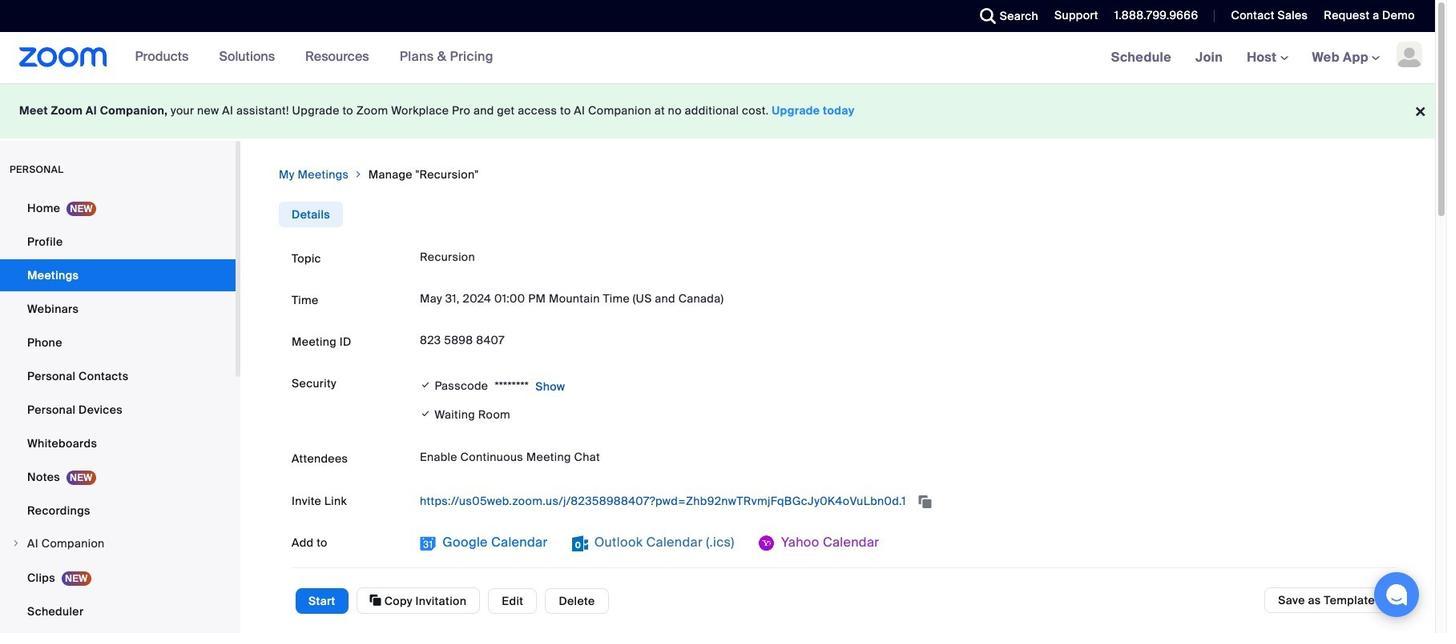 Task type: vqa. For each thing, say whether or not it's contained in the screenshot.
EDIT USER PHOTO
no



Task type: describe. For each thing, give the bounding box(es) containing it.
right image
[[11, 539, 21, 549]]

copy url image
[[917, 497, 933, 508]]

product information navigation
[[107, 32, 506, 83]]

open chat image
[[1386, 584, 1408, 607]]

checked image
[[420, 377, 432, 393]]

right image
[[354, 167, 364, 183]]

checked image
[[420, 406, 432, 423]]

add to outlook calendar (.ics) image
[[572, 536, 588, 552]]



Task type: locate. For each thing, give the bounding box(es) containing it.
manage my meeting tab control tab list
[[279, 202, 343, 228]]

add to yahoo calendar image
[[759, 536, 775, 552]]

add to google calendar image
[[420, 536, 436, 552]]

profile picture image
[[1397, 42, 1423, 67]]

personal menu menu
[[0, 192, 236, 634]]

meetings navigation
[[1099, 32, 1435, 84]]

footer
[[0, 83, 1435, 139]]

banner
[[0, 32, 1435, 84]]

copy image
[[370, 594, 381, 608]]

tab
[[279, 202, 343, 228]]

zoom logo image
[[19, 47, 107, 67]]

menu item
[[0, 529, 236, 561]]

manage recursion navigation
[[279, 167, 1397, 183]]



